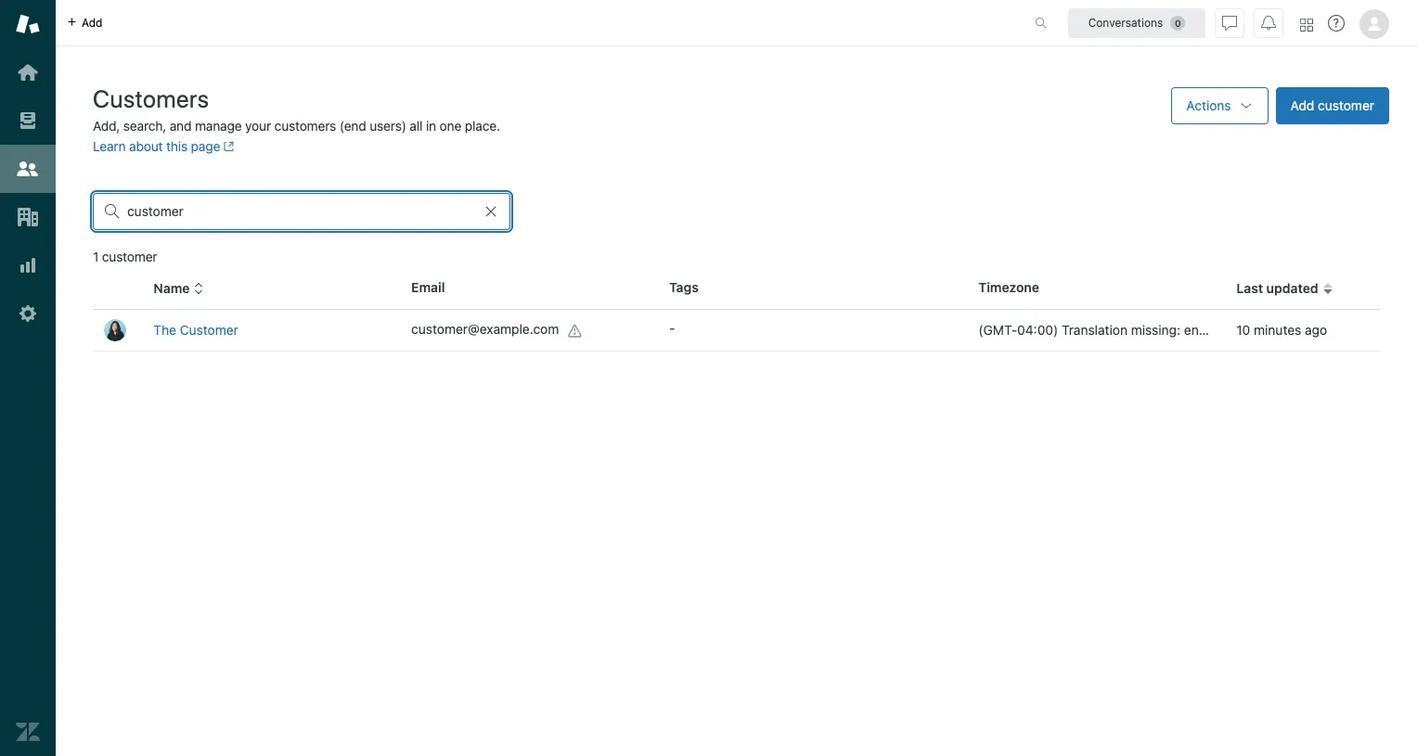 Task type: vqa. For each thing, say whether or not it's contained in the screenshot.
Data
no



Task type: locate. For each thing, give the bounding box(es) containing it.
1.txt.timezone.america_new_y
[[1241, 322, 1418, 338]]

0 vertical spatial customer
[[1319, 98, 1375, 113]]

main element
[[0, 0, 56, 757]]

conversations
[[1089, 15, 1164, 29]]

about
[[129, 138, 163, 154]]

get help image
[[1329, 15, 1346, 32]]

email
[[412, 279, 445, 295]]

1 horizontal spatial customer
[[1319, 98, 1375, 113]]

learn about this page link
[[93, 138, 235, 154]]

actions button
[[1172, 87, 1269, 124]]

1 vertical spatial customer
[[102, 249, 157, 265]]

add button
[[56, 0, 114, 46]]

zendesk products image
[[1301, 18, 1314, 31]]

organizations image
[[16, 205, 40, 229]]

customer
[[1319, 98, 1375, 113], [102, 249, 157, 265]]

1 customer
[[93, 249, 157, 265]]

customer@example.com
[[412, 322, 559, 337]]

this
[[166, 138, 188, 154]]

one
[[440, 118, 462, 134]]

the
[[154, 322, 176, 338]]

(opens in a new tab) image
[[220, 141, 235, 152]]

customer right 1
[[102, 249, 157, 265]]

manage
[[195, 118, 242, 134]]

Search customers field
[[127, 203, 476, 220]]

(end
[[340, 118, 366, 134]]

ago
[[1306, 322, 1328, 338]]

customer right add
[[1319, 98, 1375, 113]]

actions
[[1187, 98, 1232, 113]]

views image
[[16, 109, 40, 133]]

translation
[[1062, 322, 1128, 338]]

in
[[426, 118, 436, 134]]

customer for add customer
[[1319, 98, 1375, 113]]

the customer link
[[154, 322, 238, 338]]

learn about this page
[[93, 138, 220, 154]]

add
[[1291, 98, 1315, 113]]

0 horizontal spatial customer
[[102, 249, 157, 265]]

(gmt-
[[979, 322, 1018, 338]]

updated
[[1267, 281, 1319, 296]]

learn
[[93, 138, 126, 154]]

users)
[[370, 118, 407, 134]]

name
[[154, 281, 190, 296]]

customer inside button
[[1319, 98, 1375, 113]]

1
[[93, 249, 99, 265]]

customers add, search, and manage your customers (end users) all in one place.
[[93, 85, 500, 134]]

(gmt-04:00) translation missing: en-us-x-1.txt.timezone.america_new_y
[[979, 322, 1418, 338]]

add customer
[[1291, 98, 1375, 113]]

customer for 1 customer
[[102, 249, 157, 265]]

notifications image
[[1262, 15, 1277, 30]]

missing:
[[1132, 322, 1181, 338]]

reporting image
[[16, 254, 40, 278]]



Task type: describe. For each thing, give the bounding box(es) containing it.
button displays agent's chat status as invisible. image
[[1223, 15, 1238, 30]]

page
[[191, 138, 220, 154]]

add
[[82, 15, 103, 29]]

conversations button
[[1069, 8, 1206, 38]]

get started image
[[16, 60, 40, 85]]

x icon image
[[484, 204, 499, 219]]

customers
[[275, 118, 336, 134]]

the customer
[[154, 322, 238, 338]]

last updated button
[[1237, 281, 1334, 297]]

timezone
[[979, 279, 1040, 295]]

tags
[[670, 279, 699, 295]]

admin image
[[16, 302, 40, 326]]

search,
[[123, 118, 166, 134]]

unverified email image
[[569, 324, 583, 339]]

10
[[1237, 322, 1251, 338]]

last updated
[[1237, 281, 1319, 296]]

04:00)
[[1018, 322, 1059, 338]]

add,
[[93, 118, 120, 134]]

10 minutes ago
[[1237, 322, 1328, 338]]

name button
[[154, 281, 205, 297]]

all
[[410, 118, 423, 134]]

your
[[245, 118, 271, 134]]

en-
[[1185, 322, 1205, 338]]

last
[[1237, 281, 1264, 296]]

zendesk support image
[[16, 12, 40, 36]]

customers
[[93, 85, 209, 112]]

us-
[[1205, 322, 1229, 338]]

-
[[670, 320, 676, 336]]

place.
[[465, 118, 500, 134]]

and
[[170, 118, 192, 134]]

x-
[[1229, 322, 1241, 338]]

minutes
[[1255, 322, 1302, 338]]

add customer button
[[1276, 87, 1390, 124]]

customers image
[[16, 157, 40, 181]]

customer
[[180, 322, 238, 338]]

zendesk image
[[16, 721, 40, 745]]



